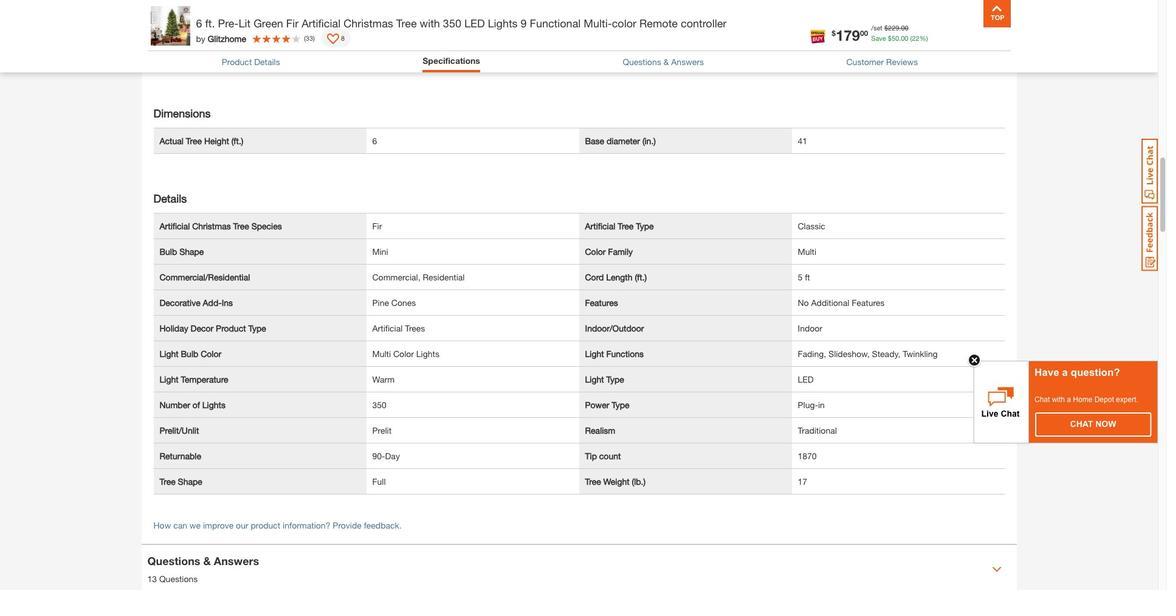 Task type: locate. For each thing, give the bounding box(es) containing it.
length
[[607, 272, 633, 282]]

1 horizontal spatial color
[[394, 349, 414, 359]]

led left 9
[[465, 16, 485, 30]]

0 vertical spatial 6
[[196, 16, 202, 30]]

0 horizontal spatial features
[[586, 297, 618, 308]]

christmas up 8
[[344, 16, 394, 30]]

light functions
[[586, 349, 644, 359]]

questions down remote
[[623, 56, 662, 67]]

2 features from the left
[[852, 297, 885, 308]]

350
[[443, 16, 462, 30], [373, 400, 387, 410]]

0 horizontal spatial fir
[[286, 16, 299, 30]]

prelit/unlit
[[160, 425, 199, 436]]

2 vertical spatial questions
[[159, 574, 198, 584]]

& down remote
[[664, 56, 669, 67]]

0 horizontal spatial specifications
[[148, 51, 221, 64]]

0 horizontal spatial 350
[[373, 400, 387, 410]]

artificial tree type
[[586, 221, 654, 231]]

artificial for artificial trees
[[373, 323, 403, 333]]

1 vertical spatial multi
[[373, 349, 391, 359]]

light down the holiday
[[160, 349, 179, 359]]

artificial for artificial tree type
[[586, 221, 616, 231]]

product down ins
[[216, 323, 246, 333]]

multi for multi color lights
[[373, 349, 391, 359]]

lights for number of lights
[[202, 400, 226, 410]]

(in.)
[[643, 136, 656, 146]]

0 horizontal spatial christmas
[[192, 221, 231, 231]]

artificial trees
[[373, 323, 425, 333]]

color down artificial trees
[[394, 349, 414, 359]]

species
[[252, 221, 282, 231]]

shape up commercial/residential at the left of the page
[[180, 246, 204, 257]]

0 horizontal spatial 6
[[196, 16, 202, 30]]

color family
[[586, 246, 633, 257]]

product
[[251, 520, 281, 530]]

color left family
[[586, 246, 606, 257]]

1 vertical spatial christmas
[[192, 221, 231, 231]]

type down light functions
[[607, 374, 625, 384]]

ft
[[806, 272, 811, 282]]

artificial up color family
[[586, 221, 616, 231]]

1 vertical spatial .
[[900, 34, 902, 42]]

number
[[160, 400, 190, 410]]

light up number
[[160, 374, 179, 384]]

0 horizontal spatial (
[[304, 34, 306, 42]]

1 horizontal spatial 6
[[373, 136, 377, 146]]

light up power
[[586, 374, 604, 384]]

& for questions & answers 13 questions
[[203, 554, 211, 568]]

live chat image
[[1142, 139, 1159, 204]]

0 horizontal spatial &
[[203, 554, 211, 568]]

fir up mini
[[373, 221, 382, 231]]

(ft.) right length
[[635, 272, 647, 282]]

13
[[148, 574, 157, 584]]

multi-
[[584, 16, 612, 30]]

2 ( from the left
[[304, 34, 306, 42]]

lights down trees
[[417, 349, 440, 359]]

( 33 )
[[304, 34, 315, 42]]

fir right green
[[286, 16, 299, 30]]

questions & answers
[[623, 56, 704, 67]]

6 for 6 ft. pre-lit green fir artificial christmas tree with 350 led lights 9 functional multi-color remote controller
[[196, 16, 202, 30]]

specifications button
[[141, 35, 1017, 84], [423, 54, 480, 69], [423, 54, 480, 67]]

caret image
[[992, 565, 1002, 574]]

tip
[[586, 451, 597, 461]]

1 horizontal spatial fir
[[373, 221, 382, 231]]

1 horizontal spatial lights
[[417, 349, 440, 359]]

details up bulb shape
[[154, 192, 187, 205]]

customer reviews
[[847, 56, 919, 67]]

0 horizontal spatial answers
[[214, 554, 259, 568]]

(ft.)
[[232, 136, 244, 146], [635, 272, 647, 282]]

light for light functions
[[586, 349, 604, 359]]

0 horizontal spatial color
[[201, 349, 222, 359]]

power type
[[586, 400, 630, 410]]

.
[[900, 24, 902, 32], [900, 34, 902, 42]]

information?
[[283, 520, 331, 530]]

artificial up bulb shape
[[160, 221, 190, 231]]

1 horizontal spatial with
[[1053, 395, 1066, 404]]

00 left '/set'
[[861, 28, 869, 37]]

. down 229 on the top right of page
[[900, 34, 902, 42]]

1 horizontal spatial (ft.)
[[635, 272, 647, 282]]

shape down returnable
[[178, 476, 202, 487]]

by
[[196, 33, 206, 43]]

50
[[892, 34, 900, 42]]

add-
[[203, 297, 222, 308]]

1 horizontal spatial (
[[911, 34, 913, 42]]

decor
[[191, 323, 214, 333]]

2 horizontal spatial lights
[[488, 16, 518, 30]]

. right '/set'
[[900, 24, 902, 32]]

(ft.) right height
[[232, 136, 244, 146]]

( inside /set $ 229 . 00 save $ 50 . 00 ( 22 %)
[[911, 34, 913, 42]]

color down holiday decor product type
[[201, 349, 222, 359]]

bulb up commercial/residential at the left of the page
[[160, 246, 177, 257]]

0 vertical spatial .
[[900, 24, 902, 32]]

residential
[[423, 272, 465, 282]]

( left )
[[304, 34, 306, 42]]

product details button
[[222, 55, 280, 68], [222, 55, 280, 68]]

0 horizontal spatial with
[[420, 16, 440, 30]]

0 vertical spatial (ft.)
[[232, 136, 244, 146]]

1870
[[798, 451, 817, 461]]

a left home
[[1068, 395, 1072, 404]]

bulb up light temperature
[[181, 349, 199, 359]]

1 features from the left
[[586, 297, 618, 308]]

6 ft. pre-lit green fir artificial christmas tree with 350 led lights 9 functional multi-color remote controller
[[196, 16, 727, 30]]

2 . from the top
[[900, 34, 902, 42]]

1 vertical spatial details
[[154, 192, 187, 205]]

artificial for artificial christmas tree species
[[160, 221, 190, 231]]

specifications
[[148, 51, 221, 64], [423, 55, 480, 66]]

1 vertical spatial questions
[[148, 554, 200, 568]]

commercial, residential
[[373, 272, 465, 282]]

traditional
[[798, 425, 838, 436]]

specifications down "6 ft. pre-lit green fir artificial christmas tree with 350 led lights 9 functional multi-color remote controller"
[[423, 55, 480, 66]]

decorative add-ins
[[160, 297, 233, 308]]

count
[[600, 451, 621, 461]]

$ inside $ 179 00
[[832, 28, 836, 37]]

tree shape
[[160, 476, 202, 487]]

additional
[[812, 297, 850, 308]]

questions for questions & answers
[[623, 56, 662, 67]]

answers down the controller
[[672, 56, 704, 67]]

1 vertical spatial led
[[798, 374, 814, 384]]

lights
[[488, 16, 518, 30], [417, 349, 440, 359], [202, 400, 226, 410]]

0 horizontal spatial lights
[[202, 400, 226, 410]]

1 vertical spatial &
[[203, 554, 211, 568]]

00 inside $ 179 00
[[861, 28, 869, 37]]

have
[[1035, 367, 1060, 378]]

questions up 13
[[148, 554, 200, 568]]

led
[[465, 16, 485, 30], [798, 374, 814, 384]]

customer reviews button
[[847, 55, 919, 68], [847, 55, 919, 68]]

answers for questions & answers
[[672, 56, 704, 67]]

& down improve
[[203, 554, 211, 568]]

2 vertical spatial lights
[[202, 400, 226, 410]]

have a question?
[[1035, 367, 1121, 378]]

answers down our
[[214, 554, 259, 568]]

warm
[[373, 374, 395, 384]]

1 vertical spatial answers
[[214, 554, 259, 568]]

by glitzhome
[[196, 33, 246, 43]]

answers for questions & answers 13 questions
[[214, 554, 259, 568]]

0 vertical spatial multi
[[798, 246, 817, 257]]

00 right 229 on the top right of page
[[902, 24, 909, 32]]

temperature
[[181, 374, 228, 384]]

0 vertical spatial shape
[[180, 246, 204, 257]]

1 horizontal spatial details
[[254, 56, 280, 67]]

0 vertical spatial led
[[465, 16, 485, 30]]

answers inside 'questions & answers 13 questions'
[[214, 554, 259, 568]]

1 horizontal spatial features
[[852, 297, 885, 308]]

1 vertical spatial lights
[[417, 349, 440, 359]]

0 vertical spatial with
[[420, 16, 440, 30]]

( left %)
[[911, 34, 913, 42]]

& inside 'questions & answers 13 questions'
[[203, 554, 211, 568]]

9
[[521, 16, 527, 30]]

questions right 13
[[159, 574, 198, 584]]

0 vertical spatial answers
[[672, 56, 704, 67]]

1 horizontal spatial multi
[[798, 246, 817, 257]]

a right have
[[1063, 367, 1069, 378]]

save
[[872, 34, 887, 42]]

product image image
[[151, 6, 190, 46]]

multi
[[798, 246, 817, 257], [373, 349, 391, 359]]

questions
[[623, 56, 662, 67], [148, 554, 200, 568], [159, 574, 198, 584]]

0 vertical spatial christmas
[[344, 16, 394, 30]]

lights left 9
[[488, 16, 518, 30]]

1 vertical spatial fir
[[373, 221, 382, 231]]

decorative
[[160, 297, 201, 308]]

6 for 6
[[373, 136, 377, 146]]

1 horizontal spatial answers
[[672, 56, 704, 67]]

0 horizontal spatial (ft.)
[[232, 136, 244, 146]]

no
[[798, 297, 809, 308]]

shape for tree shape
[[178, 476, 202, 487]]

shape
[[180, 246, 204, 257], [178, 476, 202, 487]]

light up light type
[[586, 349, 604, 359]]

christmas
[[344, 16, 394, 30], [192, 221, 231, 231]]

0 vertical spatial lights
[[488, 16, 518, 30]]

details down green
[[254, 56, 280, 67]]

1 horizontal spatial 350
[[443, 16, 462, 30]]

multi up warm
[[373, 349, 391, 359]]

90-day
[[373, 451, 400, 461]]

0 horizontal spatial multi
[[373, 349, 391, 359]]

$ right '/set'
[[885, 24, 889, 32]]

1 vertical spatial 6
[[373, 136, 377, 146]]

product
[[222, 56, 252, 67], [216, 323, 246, 333]]

how
[[154, 520, 171, 530]]

1 horizontal spatial bulb
[[181, 349, 199, 359]]

0 horizontal spatial led
[[465, 16, 485, 30]]

light type
[[586, 374, 625, 384]]

1 vertical spatial shape
[[178, 476, 202, 487]]

6
[[196, 16, 202, 30], [373, 136, 377, 146]]

in
[[819, 400, 825, 410]]

0 vertical spatial bulb
[[160, 246, 177, 257]]

artificial
[[302, 16, 341, 30], [160, 221, 190, 231], [586, 221, 616, 231], [373, 323, 403, 333]]

christmas up bulb shape
[[192, 221, 231, 231]]

indoor/outdoor
[[586, 323, 645, 333]]

light for light type
[[586, 374, 604, 384]]

lights right of
[[202, 400, 226, 410]]

1 . from the top
[[900, 24, 902, 32]]

features down cord
[[586, 297, 618, 308]]

artificial down pine cones
[[373, 323, 403, 333]]

product down glitzhome
[[222, 56, 252, 67]]

$ left '/set'
[[832, 28, 836, 37]]

features right additional
[[852, 297, 885, 308]]

0 vertical spatial &
[[664, 56, 669, 67]]

1 horizontal spatial &
[[664, 56, 669, 67]]

type
[[636, 221, 654, 231], [248, 323, 266, 333], [607, 374, 625, 384], [612, 400, 630, 410]]

1 ( from the left
[[911, 34, 913, 42]]

0 vertical spatial 350
[[443, 16, 462, 30]]

8
[[341, 34, 345, 42]]

chat now link
[[1037, 413, 1152, 436]]

multi up 'ft' at right
[[798, 246, 817, 257]]

answers
[[672, 56, 704, 67], [214, 554, 259, 568]]

1 vertical spatial bulb
[[181, 349, 199, 359]]

feedback link image
[[1142, 206, 1159, 271]]

fading,
[[798, 349, 827, 359]]

1 vertical spatial (ft.)
[[635, 272, 647, 282]]

0 vertical spatial questions
[[623, 56, 662, 67]]

specifications down by
[[148, 51, 221, 64]]

1 vertical spatial with
[[1053, 395, 1066, 404]]

0 horizontal spatial details
[[154, 192, 187, 205]]

led up plug-
[[798, 374, 814, 384]]



Task type: describe. For each thing, give the bounding box(es) containing it.
light temperature
[[160, 374, 228, 384]]

/set $ 229 . 00 save $ 50 . 00 ( 22 %)
[[872, 24, 929, 42]]

ins
[[222, 297, 233, 308]]

our
[[236, 520, 249, 530]]

90-
[[373, 451, 385, 461]]

no additional features
[[798, 297, 885, 308]]

commercial,
[[373, 272, 421, 282]]

indoor
[[798, 323, 823, 333]]

commercial/residential
[[160, 272, 250, 282]]

0 vertical spatial fir
[[286, 16, 299, 30]]

multi for multi
[[798, 246, 817, 257]]

day
[[385, 451, 400, 461]]

fading, slideshow, steady, twinkling
[[798, 349, 938, 359]]

mini
[[373, 246, 389, 257]]

actual tree height (ft.)
[[160, 136, 244, 146]]

product details
[[222, 56, 280, 67]]

1 vertical spatial a
[[1068, 395, 1072, 404]]

number of lights
[[160, 400, 226, 410]]

%)
[[920, 34, 929, 42]]

question?
[[1072, 367, 1121, 378]]

twinkling
[[903, 349, 938, 359]]

1 horizontal spatial specifications
[[423, 55, 480, 66]]

improve
[[203, 520, 234, 530]]

1 vertical spatial 350
[[373, 400, 387, 410]]

depot
[[1095, 395, 1115, 404]]

chat
[[1071, 419, 1094, 429]]

chat with a home depot expert.
[[1035, 395, 1139, 404]]

home
[[1074, 395, 1093, 404]]

cord
[[586, 272, 604, 282]]

steady,
[[873, 349, 901, 359]]

questions & answers 13 questions
[[148, 554, 259, 584]]

classic
[[798, 221, 826, 231]]

height
[[204, 136, 229, 146]]

00 right 50
[[902, 34, 909, 42]]

$ down 229 on the top right of page
[[889, 34, 892, 42]]

plug-
[[798, 400, 819, 410]]

pine cones
[[373, 297, 416, 308]]

actual
[[160, 136, 184, 146]]

provide
[[333, 520, 362, 530]]

1 vertical spatial product
[[216, 323, 246, 333]]

0 vertical spatial product
[[222, 56, 252, 67]]

display image
[[327, 33, 339, 46]]

how can we improve our product information? provide feedback. link
[[154, 520, 402, 530]]

customer
[[847, 56, 884, 67]]

trees
[[405, 323, 425, 333]]

dimensions
[[154, 106, 211, 120]]

$ 179 00
[[832, 26, 869, 43]]

base
[[586, 136, 605, 146]]

2 horizontal spatial color
[[586, 246, 606, 257]]

remote
[[640, 16, 678, 30]]

ft.
[[205, 16, 215, 30]]

0 vertical spatial details
[[254, 56, 280, 67]]

of
[[193, 400, 200, 410]]

color
[[612, 16, 637, 30]]

weight
[[604, 476, 630, 487]]

realism
[[586, 425, 616, 436]]

expert.
[[1117, 395, 1139, 404]]

prelit
[[373, 425, 392, 436]]

power
[[586, 400, 610, 410]]

controller
[[681, 16, 727, 30]]

229
[[889, 24, 900, 32]]

(lb.)
[[632, 476, 646, 487]]

light bulb color
[[160, 349, 222, 359]]

full
[[373, 476, 386, 487]]

how can we improve our product information? provide feedback.
[[154, 520, 402, 530]]

type right power
[[612, 400, 630, 410]]

diameter
[[607, 136, 641, 146]]

plug-in
[[798, 400, 825, 410]]

top button
[[984, 0, 1011, 27]]

chat
[[1035, 395, 1051, 404]]

cones
[[392, 297, 416, 308]]

returnable
[[160, 451, 201, 461]]

bulb shape
[[160, 246, 204, 257]]

type right decor
[[248, 323, 266, 333]]

multi color lights
[[373, 349, 440, 359]]

questions for questions & answers 13 questions
[[148, 554, 200, 568]]

179
[[836, 26, 861, 43]]

light for light bulb color
[[160, 349, 179, 359]]

light for light temperature
[[160, 374, 179, 384]]

glitzhome
[[208, 33, 246, 43]]

1 horizontal spatial christmas
[[344, 16, 394, 30]]

shape for bulb shape
[[180, 246, 204, 257]]

now
[[1096, 419, 1117, 429]]

feedback.
[[364, 520, 402, 530]]

green
[[254, 16, 283, 30]]

22
[[913, 34, 920, 42]]

artificial up )
[[302, 16, 341, 30]]

17
[[798, 476, 808, 487]]

8 button
[[321, 29, 351, 47]]

lights for multi color lights
[[417, 349, 440, 359]]

1 horizontal spatial led
[[798, 374, 814, 384]]

holiday
[[160, 323, 188, 333]]

33
[[306, 34, 313, 42]]

0 vertical spatial a
[[1063, 367, 1069, 378]]

0 horizontal spatial bulb
[[160, 246, 177, 257]]

5 ft
[[798, 272, 811, 282]]

5
[[798, 272, 803, 282]]

lit
[[239, 16, 251, 30]]

& for questions & answers
[[664, 56, 669, 67]]

functional
[[530, 16, 581, 30]]

type up cord length (ft.)
[[636, 221, 654, 231]]



Task type: vqa. For each thing, say whether or not it's contained in the screenshot.
the top Multi
yes



